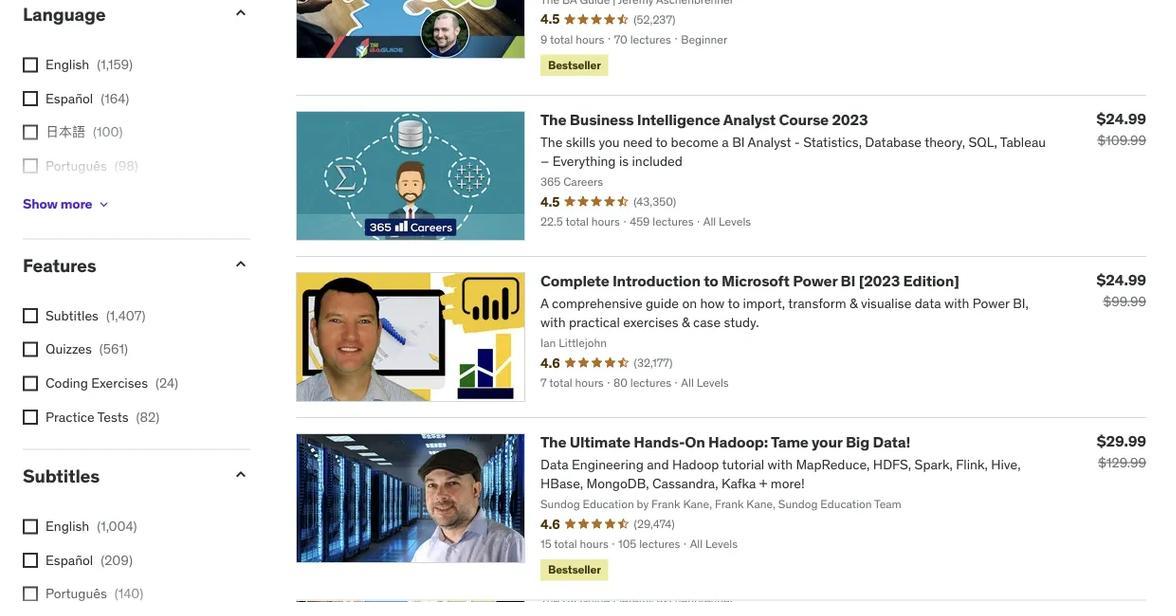 Task type: vqa. For each thing, say whether or not it's contained in the screenshot.


Task type: locate. For each thing, give the bounding box(es) containing it.
coding exercises (24)
[[46, 375, 178, 392]]

(98)
[[115, 158, 138, 175]]

2 xsmall image from the top
[[23, 125, 38, 140]]

analyst
[[724, 111, 776, 130]]

xsmall image left español (164)
[[23, 91, 38, 107]]

english
[[46, 56, 89, 73], [46, 518, 89, 535]]

1 vertical spatial español
[[46, 552, 93, 569]]

on
[[685, 433, 706, 453]]

business
[[570, 111, 634, 130]]

$24.99 up $99.99
[[1097, 271, 1147, 290]]

xsmall image inside show more button
[[96, 197, 111, 212]]

complete introduction to microsoft power bi [2023 edition] link
[[541, 272, 960, 291]]

xsmall image for english (1,004)
[[23, 520, 38, 535]]

the business intelligence analyst course 2023
[[541, 111, 869, 130]]

power
[[793, 272, 838, 291]]

subtitles
[[46, 308, 99, 325], [23, 465, 100, 488]]

english up español (209)
[[46, 518, 89, 535]]

xsmall image for subtitles (1,407)
[[23, 309, 38, 324]]

$24.99 $109.99
[[1097, 109, 1147, 150]]

2 english from the top
[[46, 518, 89, 535]]

to
[[704, 272, 719, 291]]

(1,004)
[[97, 518, 137, 535]]

2023
[[833, 111, 869, 130]]

tests
[[97, 409, 129, 426]]

english up español (164)
[[46, 56, 89, 73]]

español up 日本語
[[46, 90, 93, 107]]

small image for language
[[232, 4, 251, 23]]

5 xsmall image from the top
[[23, 554, 38, 569]]

(561)
[[99, 341, 128, 358]]

small image for subtitles
[[232, 466, 251, 485]]

0 vertical spatial $24.99
[[1097, 109, 1147, 129]]

xsmall image left 日本語
[[23, 125, 38, 140]]

2 español from the top
[[46, 552, 93, 569]]

show more
[[23, 196, 92, 213]]

(82)
[[136, 409, 160, 426]]

english for english (1,004)
[[46, 518, 89, 535]]

subtitles for subtitles (1,407)
[[46, 308, 99, 325]]

the
[[541, 111, 567, 130], [541, 433, 567, 453]]

edition]
[[904, 272, 960, 291]]

xsmall image for coding exercises (24)
[[23, 376, 38, 392]]

español
[[46, 90, 93, 107], [46, 552, 93, 569]]

xsmall image for english (1,159)
[[23, 58, 38, 73]]

$24.99 for the business intelligence analyst course 2023
[[1097, 109, 1147, 129]]

ultimate
[[570, 433, 631, 453]]

0 vertical spatial español
[[46, 90, 93, 107]]

0 vertical spatial subtitles
[[46, 308, 99, 325]]

features
[[23, 254, 96, 277]]

tame
[[771, 433, 809, 453]]

[2023
[[859, 272, 901, 291]]

(1,407)
[[106, 308, 146, 325]]

0 vertical spatial small image
[[232, 4, 251, 23]]

1 vertical spatial the
[[541, 433, 567, 453]]

1 the from the top
[[541, 111, 567, 130]]

subtitles up quizzes
[[46, 308, 99, 325]]

the left business
[[541, 111, 567, 130]]

1 small image from the top
[[232, 4, 251, 23]]

$29.99
[[1098, 432, 1147, 451]]

data!
[[873, 433, 911, 453]]

1 vertical spatial english
[[46, 518, 89, 535]]

1 vertical spatial small image
[[232, 466, 251, 485]]

2 $24.99 from the top
[[1097, 271, 1147, 290]]

1 vertical spatial $24.99
[[1097, 271, 1147, 290]]

1 vertical spatial subtitles
[[23, 465, 100, 488]]

your
[[812, 433, 843, 453]]

0 vertical spatial the
[[541, 111, 567, 130]]

1 español from the top
[[46, 90, 93, 107]]

bi
[[841, 272, 856, 291]]

coding
[[46, 375, 88, 392]]

$24.99 $99.99
[[1097, 271, 1147, 311]]

xsmall image down features
[[23, 309, 38, 324]]

quizzes
[[46, 341, 92, 358]]

$24.99
[[1097, 109, 1147, 129], [1097, 271, 1147, 290]]

1 xsmall image from the top
[[23, 91, 38, 107]]

$24.99 up $109.99
[[1097, 109, 1147, 129]]

中文
[[46, 191, 72, 208]]

español (209)
[[46, 552, 133, 569]]

the ultimate hands-on hadoop: tame your big data!
[[541, 433, 911, 453]]

$99.99
[[1104, 294, 1147, 311]]

$129.99
[[1099, 455, 1147, 472]]

2 the from the top
[[541, 433, 567, 453]]

1 english from the top
[[46, 56, 89, 73]]

english (1,159)
[[46, 56, 133, 73]]

xsmall image for español (209)
[[23, 554, 38, 569]]

xsmall image for quizzes (561)
[[23, 343, 38, 358]]

the ultimate hands-on hadoop: tame your big data! link
[[541, 433, 911, 453]]

3 xsmall image from the top
[[23, 309, 38, 324]]

xsmall image left español (209)
[[23, 554, 38, 569]]

xsmall image left quizzes
[[23, 343, 38, 358]]

$29.99 $129.99
[[1098, 432, 1147, 472]]

2 small image from the top
[[232, 466, 251, 485]]

intelligence
[[637, 111, 721, 130]]

features button
[[23, 254, 216, 277]]

0 vertical spatial english
[[46, 56, 89, 73]]

the left ultimate
[[541, 433, 567, 453]]

español down 'english (1,004)' at the left bottom of the page
[[46, 552, 93, 569]]

xsmall image for practice tests (82)
[[23, 410, 38, 425]]

small image
[[232, 4, 251, 23], [232, 466, 251, 485]]

course
[[779, 111, 829, 130]]

1 $24.99 from the top
[[1097, 109, 1147, 129]]

xsmall image for español (164)
[[23, 91, 38, 107]]

subtitles up 'english (1,004)' at the left bottom of the page
[[23, 465, 100, 488]]

4 xsmall image from the top
[[23, 343, 38, 358]]

español (164)
[[46, 90, 129, 107]]

xsmall image
[[23, 91, 38, 107], [23, 125, 38, 140], [23, 309, 38, 324], [23, 343, 38, 358], [23, 554, 38, 569]]

xsmall image
[[23, 58, 38, 73], [23, 159, 38, 174], [96, 197, 111, 212], [23, 376, 38, 392], [23, 410, 38, 425], [23, 520, 38, 535], [23, 587, 38, 602]]



Task type: describe. For each thing, give the bounding box(es) containing it.
exercises
[[91, 375, 148, 392]]

español for español (209)
[[46, 552, 93, 569]]

practice tests (82)
[[46, 409, 160, 426]]

subtitles (1,407)
[[46, 308, 146, 325]]

the business intelligence analyst course 2023 link
[[541, 111, 869, 130]]

complete
[[541, 272, 610, 291]]

português (98)
[[46, 158, 138, 175]]

introduction
[[613, 272, 701, 291]]

quizzes (561)
[[46, 341, 128, 358]]

big
[[846, 433, 870, 453]]

the for the ultimate hands-on hadoop: tame your big data!
[[541, 433, 567, 453]]

hadoop:
[[709, 433, 769, 453]]

hands-
[[634, 433, 685, 453]]

日本語 (100)
[[46, 124, 123, 141]]

$24.99 for complete introduction to microsoft power bi [2023 edition]
[[1097, 271, 1147, 290]]

the for the business intelligence analyst course 2023
[[541, 111, 567, 130]]

english (1,004)
[[46, 518, 137, 535]]

more
[[60, 196, 92, 213]]

english for english (1,159)
[[46, 56, 89, 73]]

show
[[23, 196, 58, 213]]

subtitles button
[[23, 465, 216, 488]]

(209)
[[101, 552, 133, 569]]

practice
[[46, 409, 95, 426]]

subtitles for subtitles
[[23, 465, 100, 488]]

xsmall image for português (98)
[[23, 159, 38, 174]]

small image
[[232, 255, 251, 274]]

microsoft
[[722, 272, 790, 291]]

language button
[[23, 3, 216, 26]]

$109.99
[[1098, 132, 1147, 150]]

(1,159)
[[97, 56, 133, 73]]

show more button
[[23, 186, 111, 224]]

español for español (164)
[[46, 90, 93, 107]]

(100)
[[93, 124, 123, 141]]

language
[[23, 3, 106, 26]]

português
[[46, 158, 107, 175]]

(24)
[[156, 375, 178, 392]]

xsmall image for 日本語 (100)
[[23, 125, 38, 140]]

(164)
[[101, 90, 129, 107]]

complete introduction to microsoft power bi [2023 edition]
[[541, 272, 960, 291]]

日本語
[[46, 124, 85, 141]]



